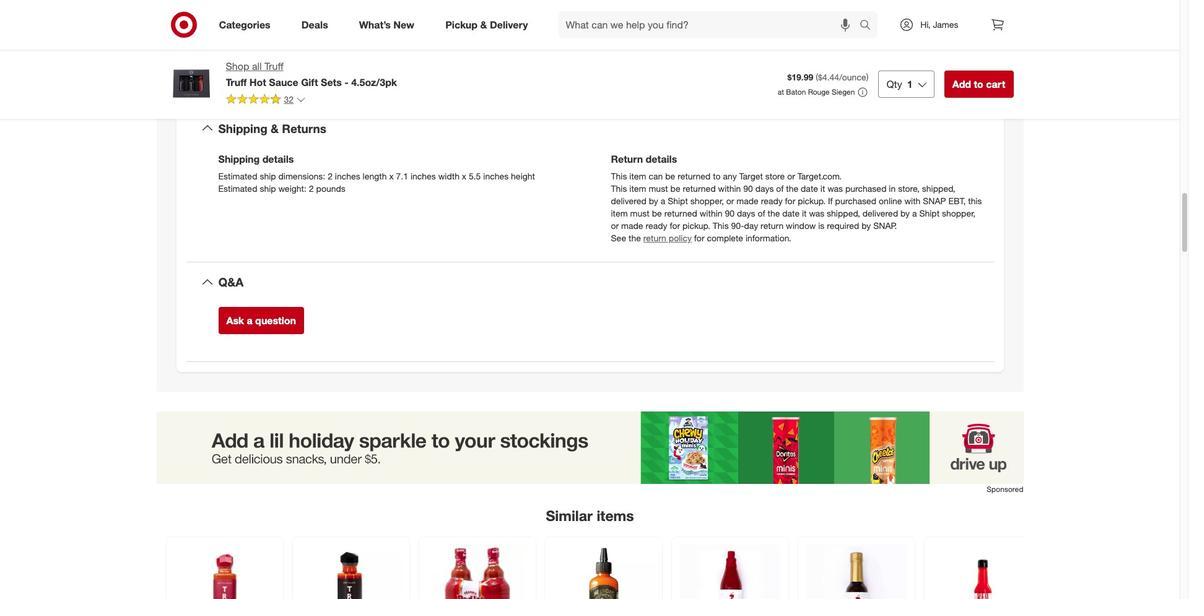 Task type: vqa. For each thing, say whether or not it's contained in the screenshot.
the Harnesses
no



Task type: describe. For each thing, give the bounding box(es) containing it.
directly
[[788, 27, 816, 37]]

32
[[284, 94, 294, 105]]

represent
[[478, 2, 515, 13]]

0 horizontal spatial 90
[[725, 208, 734, 219]]

the right from
[[403, 15, 416, 25]]

item left can at the top of the page
[[629, 171, 646, 182]]

0 vertical spatial within
[[718, 184, 741, 194]]

or up labels.
[[870, 2, 878, 13]]

2 vertical spatial and
[[524, 27, 539, 37]]

0 vertical spatial contact
[[688, 27, 717, 37]]

if inside 'return details this item can be returned to any target store or target.com. this item must be returned within 90 days of the date it was purchased in store, shipped, delivered by a shipt shopper, or made ready for pickup. if purchased online with snap ebt, this item must be returned within 90 days of the date it was shipped, delivered by a shipt shopper, or made ready for pickup. this 90-day return window is required by snap. see the return policy for complete information.'
[[828, 196, 833, 206]]

policy
[[669, 233, 692, 244]]

returns
[[282, 121, 326, 135]]

0 vertical spatial made
[[737, 196, 758, 206]]

1 horizontal spatial complete,
[[383, 79, 422, 89]]

search
[[854, 20, 884, 32]]

ask a question button
[[218, 307, 304, 335]]

1 horizontal spatial mobile
[[880, 2, 906, 13]]

1 vertical spatial mobile
[[475, 27, 501, 37]]

0 horizontal spatial only.
[[311, 52, 329, 62]]

shipping for shipping details estimated ship dimensions: 2 inches length x 7.1 inches width x 5.5 inches height estimated ship weight: 2 pounds
[[218, 153, 260, 166]]

shipping details estimated ship dimensions: 2 inches length x 7.1 inches width x 5.5 inches height estimated ship weight: 2 pounds
[[218, 153, 535, 194]]

the down delivery
[[494, 39, 506, 50]]

what's
[[359, 18, 391, 31]]

1 horizontal spatial was
[[827, 184, 843, 194]]

0 vertical spatial must
[[649, 184, 668, 194]]

your
[[647, 39, 664, 50]]

nutrition,
[[591, 2, 625, 13]]

or right -
[[373, 79, 381, 89]]

delivery
[[490, 18, 528, 31]]

on up categories
[[252, 2, 262, 13]]

the up please
[[602, 27, 615, 37]]

0 horizontal spatial if
[[218, 79, 223, 89]]

0 vertical spatial 2
[[328, 171, 333, 182]]

from
[[383, 15, 401, 25]]

james
[[933, 19, 958, 30]]

the down "target.com."
[[786, 184, 798, 194]]

1 vertical spatial about
[[492, 79, 514, 89]]

at
[[778, 87, 784, 97]]

1 vertical spatial web
[[445, 27, 463, 37]]

0 horizontal spatial shipt
[[668, 196, 688, 206]]

accurate inside "content on this site is for reference purposes only.  target does not represent or warrant that the nutrition, ingredient, allergen and other product information on our web or mobile sites are accurate or complete, since this information comes from the product manufacturers.  on occasion, manufacturers may improve or change their product formulas and update their labels.  we recommend that you do not rely solely on the information presented on our web or mobile sites and that you review the product's label or contact the manufacturer directly if you have specific product concerns or questions.  if you have specific healthcare concerns or questions about the products displayed, please contact your licensed healthcare professional for advice or answers.  any additional pictures are suggested servings only."
[[944, 2, 978, 13]]

the down reference
[[315, 27, 328, 37]]

what's new
[[359, 18, 414, 31]]

the down other
[[719, 27, 732, 37]]

0 vertical spatial 90
[[743, 184, 753, 194]]

0 vertical spatial pickup.
[[798, 196, 826, 206]]

0 vertical spatial a
[[661, 196, 665, 206]]

want
[[438, 79, 456, 89]]

1 horizontal spatial only.
[[396, 2, 413, 13]]

0 horizontal spatial it
[[802, 208, 807, 219]]

2 healthcare from the left
[[701, 39, 742, 50]]

labels.
[[871, 15, 896, 25]]

height
[[511, 171, 535, 182]]

pickup
[[445, 18, 477, 31]]

1 x from the left
[[389, 171, 394, 182]]

since
[[269, 15, 290, 25]]

1 horizontal spatial and
[[704, 2, 719, 13]]

0 vertical spatial information
[[777, 2, 820, 13]]

4.5oz/3pk
[[351, 76, 397, 88]]

questions.
[[218, 39, 258, 50]]

search button
[[854, 11, 884, 41]]

review
[[575, 27, 600, 37]]

product's
[[617, 27, 654, 37]]

0 vertical spatial purchased
[[845, 184, 886, 194]]

item down return at the top right
[[629, 184, 646, 194]]

dimensions:
[[278, 171, 325, 182]]

ebt,
[[948, 196, 966, 206]]

1 vertical spatial returned
[[683, 184, 716, 194]]

you right the if
[[826, 27, 840, 37]]

0 horizontal spatial return
[[643, 233, 666, 244]]

for down directly at the right top
[[794, 39, 804, 50]]

2 vertical spatial returned
[[664, 208, 697, 219]]

the up information.
[[768, 208, 780, 219]]

for up window
[[785, 196, 795, 206]]

or down any
[[726, 196, 734, 206]]

online
[[879, 196, 902, 206]]

1 horizontal spatial of
[[776, 184, 784, 194]]

0 vertical spatial are
[[929, 2, 941, 13]]

0 vertical spatial web
[[850, 2, 868, 13]]

ask a question
[[226, 315, 296, 327]]

other
[[721, 2, 742, 13]]

rouge
[[808, 87, 830, 97]]

questions
[[429, 39, 467, 50]]

manufacturers
[[564, 15, 620, 25]]

& for shipping
[[271, 121, 279, 135]]

details for shipping
[[262, 153, 294, 166]]

0 horizontal spatial by
[[649, 196, 658, 206]]

0 vertical spatial shipped,
[[922, 184, 955, 194]]

can
[[649, 171, 663, 182]]

item up the see
[[611, 208, 628, 219]]

0 horizontal spatial shopper,
[[690, 196, 724, 206]]

what's new link
[[348, 11, 430, 38]]

target.com.
[[797, 171, 842, 182]]

qty
[[886, 78, 902, 90]]

1 horizontal spatial not
[[463, 2, 476, 13]]

may
[[623, 15, 639, 25]]

you up displayed,
[[559, 27, 573, 37]]

hi,
[[920, 19, 930, 30]]

or right advice
[[834, 39, 842, 50]]

1 vertical spatial shipt
[[919, 208, 939, 219]]

products
[[509, 39, 544, 50]]

1 vertical spatial made
[[621, 221, 643, 231]]

2 inches from the left
[[411, 171, 436, 182]]

hi, james
[[920, 19, 958, 30]]

aren't
[[313, 79, 335, 89]]

0 vertical spatial returned
[[678, 171, 711, 182]]

licensed
[[666, 39, 699, 50]]

1 ship from the top
[[260, 171, 276, 182]]

pickup & delivery
[[445, 18, 528, 31]]

truff hotter sauce - 6oz image
[[174, 545, 275, 599]]

or down content
[[218, 15, 226, 25]]

1 estimated from the top
[[218, 171, 257, 182]]

on right the new
[[418, 27, 428, 37]]

return details this item can be returned to any target store or target.com. this item must be returned within 90 days of the date it was purchased in store, shipped, delivered by a shipt shopper, or made ready for pickup. if purchased online with snap ebt, this item must be returned within 90 days of the date it was shipped, delivered by a shipt shopper, or made ready for pickup. this 90-day return window is required by snap. see the return policy for complete information.
[[611, 153, 982, 244]]

0 horizontal spatial that
[[541, 27, 556, 37]]

items
[[597, 507, 634, 525]]

store,
[[898, 184, 920, 194]]

on right 'solely'
[[303, 27, 313, 37]]

new
[[393, 18, 414, 31]]

0 vertical spatial truff
[[264, 60, 283, 72]]

information.
[[746, 233, 791, 244]]

0 vertical spatial this
[[611, 171, 627, 182]]

0 horizontal spatial accurate
[[337, 79, 371, 89]]

90-
[[731, 221, 744, 231]]

or up pictures
[[967, 27, 975, 37]]

or down 'allergen'
[[675, 15, 683, 25]]

2 vertical spatial be
[[652, 208, 662, 219]]

we
[[898, 15, 911, 25]]

gift
[[301, 76, 318, 88]]

similar items region
[[156, 412, 1041, 599]]

see
[[611, 233, 626, 244]]

1 vertical spatial information
[[308, 15, 352, 25]]

manufacturers.
[[451, 15, 509, 25]]

shipping & returns button
[[186, 109, 994, 148]]

melinda's black truffle hot sauce - 12oz image
[[553, 545, 654, 599]]

sauce
[[269, 76, 298, 88]]

0 horizontal spatial date
[[782, 208, 800, 219]]

required
[[827, 221, 859, 231]]

site
[[280, 2, 294, 13]]

or up the see
[[611, 221, 619, 231]]

1 vertical spatial pickup.
[[682, 221, 710, 231]]

0 horizontal spatial shipped,
[[827, 208, 860, 219]]

for up deals
[[305, 2, 315, 13]]

0 vertical spatial sites
[[909, 2, 927, 13]]

1 vertical spatial was
[[809, 208, 824, 219]]

1 vertical spatial be
[[670, 184, 680, 194]]

above
[[287, 79, 311, 89]]

we
[[424, 79, 435, 89]]

0 horizontal spatial this
[[264, 2, 278, 13]]

any
[[881, 39, 896, 50]]

for up the policy
[[670, 221, 680, 231]]

comes
[[355, 15, 381, 25]]

1 vertical spatial have
[[284, 39, 302, 50]]

qty 1
[[886, 78, 913, 90]]

0 vertical spatial concerns
[[928, 27, 964, 37]]

professional
[[744, 39, 791, 50]]

deals link
[[291, 11, 344, 38]]

formulas
[[769, 15, 802, 25]]

1 vertical spatial specific
[[305, 39, 335, 50]]

or down manufacturers.
[[465, 27, 473, 37]]

pounds
[[316, 184, 345, 194]]

a inside button
[[247, 315, 252, 327]]

2 estimated from the top
[[218, 184, 257, 194]]

0 vertical spatial that
[[559, 2, 574, 13]]

snap.
[[873, 221, 897, 231]]

window
[[786, 221, 816, 231]]

1 vertical spatial not
[[247, 27, 260, 37]]

5.5
[[469, 171, 481, 182]]

0 horizontal spatial are
[[218, 52, 231, 62]]

snap
[[923, 196, 946, 206]]

7.1
[[396, 171, 408, 182]]

categories link
[[208, 11, 286, 38]]

at baton rouge siegen
[[778, 87, 855, 97]]

change
[[685, 15, 714, 25]]

1 horizontal spatial by
[[862, 221, 871, 231]]

add to cart
[[952, 78, 1005, 90]]

1 vertical spatial this
[[611, 184, 627, 194]]

1 vertical spatial of
[[758, 208, 765, 219]]

1 vertical spatial within
[[700, 208, 722, 219]]

recommend
[[913, 15, 960, 25]]

shop all truff truff hot sauce gift sets - 4.5oz/3pk
[[226, 60, 397, 88]]

it.
[[517, 79, 523, 89]]

the right the see
[[629, 233, 641, 244]]

0 vertical spatial date
[[801, 184, 818, 194]]



Task type: locate. For each thing, give the bounding box(es) containing it.
shipping for shipping & returns
[[218, 121, 267, 135]]

are
[[929, 2, 941, 13], [218, 52, 231, 62]]

made
[[737, 196, 758, 206], [621, 221, 643, 231]]

1 vertical spatial must
[[630, 208, 649, 219]]

healthcare down the what's
[[337, 39, 378, 50]]

1 vertical spatial concerns
[[380, 39, 416, 50]]

the up manufacturers
[[577, 2, 589, 13]]

was
[[827, 184, 843, 194], [809, 208, 824, 219]]

about left it.
[[492, 79, 514, 89]]

question
[[255, 315, 296, 327]]

it down "target.com."
[[820, 184, 825, 194]]

2 shipping from the top
[[218, 153, 260, 166]]

1 vertical spatial is
[[818, 221, 824, 231]]

0 vertical spatial of
[[776, 184, 784, 194]]

target for details
[[739, 171, 763, 182]]

1 horizontal spatial pickup.
[[798, 196, 826, 206]]

this
[[264, 2, 278, 13], [292, 15, 306, 25], [968, 196, 982, 206]]

item
[[240, 79, 257, 89], [629, 171, 646, 182], [629, 184, 646, 194], [611, 208, 628, 219]]

1 vertical spatial delivered
[[862, 208, 898, 219]]

advertisement region
[[156, 412, 1023, 484]]

frank's red hot original hot sauce - 25oz / 2pk image
[[426, 545, 528, 599]]

details inside shipping details estimated ship dimensions: 2 inches length x 7.1 inches width x 5.5 inches height estimated ship weight: 2 pounds
[[262, 153, 294, 166]]

for right the policy
[[694, 233, 704, 244]]

2 their from the left
[[851, 15, 869, 25]]

return left the policy
[[643, 233, 666, 244]]

1 horizontal spatial have
[[842, 27, 860, 37]]

target right any
[[739, 171, 763, 182]]

if inside "content on this site is for reference purposes only.  target does not represent or warrant that the nutrition, ingredient, allergen and other product information on our web or mobile sites are accurate or complete, since this information comes from the product manufacturers.  on occasion, manufacturers may improve or change their product formulas and update their labels.  we recommend that you do not rely solely on the information presented on our web or mobile sites and that you review the product's label or contact the manufacturer directly if you have specific product concerns or questions.  if you have specific healthcare concerns or questions about the products displayed, please contact your licensed healthcare professional for advice or answers.  any additional pictures are suggested servings only."
[[261, 39, 265, 50]]

details for return
[[646, 153, 677, 166]]

1 vertical spatial complete,
[[383, 79, 422, 89]]

mobile up labels.
[[880, 2, 906, 13]]

be up the policy
[[670, 184, 680, 194]]

0 horizontal spatial made
[[621, 221, 643, 231]]

on up the update
[[823, 2, 833, 13]]

0 vertical spatial it
[[820, 184, 825, 194]]

if right image of truff hot sauce gift sets - 4.5oz/3pk
[[218, 79, 223, 89]]

is inside "content on this site is for reference purposes only.  target does not represent or warrant that the nutrition, ingredient, allergen and other product information on our web or mobile sites are accurate or complete, since this information comes from the product manufacturers.  on occasion, manufacturers may improve or change their product formulas and update their labels.  we recommend that you do not rely solely on the information presented on our web or mobile sites and that you review the product's label or contact the manufacturer directly if you have specific product concerns or questions.  if you have specific healthcare concerns or questions about the products displayed, please contact your licensed healthcare professional for advice or answers.  any additional pictures are suggested servings only."
[[296, 2, 303, 13]]

must down can at the top of the page
[[649, 184, 668, 194]]

0 vertical spatial specific
[[863, 27, 893, 37]]

truff right all
[[264, 60, 283, 72]]

improve
[[642, 15, 673, 25]]

delivered up the see
[[611, 196, 646, 206]]

target left does
[[416, 2, 439, 13]]

ingredient,
[[628, 2, 669, 13]]

be up return policy link
[[652, 208, 662, 219]]

1 vertical spatial truff
[[226, 76, 247, 88]]

warrant
[[528, 2, 557, 13]]

web
[[850, 2, 868, 13], [445, 27, 463, 37]]

2 horizontal spatial by
[[900, 208, 910, 219]]

details
[[259, 79, 285, 89], [262, 153, 294, 166], [646, 153, 677, 166]]

days up day
[[737, 208, 755, 219]]

item down all
[[240, 79, 257, 89]]

must
[[649, 184, 668, 194], [630, 208, 649, 219]]

know
[[469, 79, 489, 89]]

0 horizontal spatial a
[[247, 315, 252, 327]]

please
[[587, 39, 613, 50]]

0 horizontal spatial delivered
[[611, 196, 646, 206]]

a
[[661, 196, 665, 206], [912, 208, 917, 219], [247, 315, 252, 327]]

0 vertical spatial shipping
[[218, 121, 267, 135]]

pickup. down "target.com."
[[798, 196, 826, 206]]

by down with
[[900, 208, 910, 219]]

0 vertical spatial not
[[463, 2, 476, 13]]

only. up the new
[[396, 2, 413, 13]]

q&a
[[218, 275, 244, 289]]

or right store
[[787, 171, 795, 182]]

1 vertical spatial it
[[802, 208, 807, 219]]

image of truff hot sauce gift sets - 4.5oz/3pk image
[[166, 59, 216, 109]]

to left any
[[713, 171, 721, 182]]

presented
[[376, 27, 415, 37]]

details up can at the top of the page
[[646, 153, 677, 166]]

target
[[416, 2, 439, 13], [739, 171, 763, 182]]

1
[[907, 78, 913, 90]]

shipped, up 'snap'
[[922, 184, 955, 194]]

0 horizontal spatial target
[[416, 2, 439, 13]]

1 horizontal spatial our
[[835, 2, 848, 13]]

have up answers.
[[842, 27, 860, 37]]

about
[[469, 39, 492, 50], [492, 79, 514, 89]]

0 horizontal spatial x
[[389, 171, 394, 182]]

1 their from the left
[[716, 15, 734, 25]]

you down rely
[[268, 39, 282, 50]]

hot
[[249, 76, 266, 88]]

similar
[[546, 507, 593, 525]]

1 vertical spatial only.
[[311, 52, 329, 62]]

1 horizontal spatial 90
[[743, 184, 753, 194]]

1 healthcare from the left
[[337, 39, 378, 50]]

0 vertical spatial shopper,
[[690, 196, 724, 206]]

1 vertical spatial contact
[[615, 39, 645, 50]]

solely
[[278, 27, 301, 37]]

&
[[480, 18, 487, 31], [271, 121, 279, 135]]

content
[[218, 2, 249, 13]]

target for on
[[416, 2, 439, 13]]

What can we help you find? suggestions appear below search field
[[558, 11, 863, 38]]

0 horizontal spatial and
[[524, 27, 539, 37]]

0 vertical spatial return
[[761, 221, 784, 231]]

0 vertical spatial ready
[[761, 196, 783, 206]]

1 vertical spatial purchased
[[835, 196, 876, 206]]

it up window
[[802, 208, 807, 219]]

to inside "button"
[[974, 78, 983, 90]]

& inside dropdown button
[[271, 121, 279, 135]]

displayed,
[[546, 39, 585, 50]]

inches
[[335, 171, 360, 182], [411, 171, 436, 182], [483, 171, 509, 182]]

0 vertical spatial accurate
[[944, 2, 978, 13]]

additional
[[898, 39, 936, 50]]

1 vertical spatial a
[[912, 208, 917, 219]]

shipt down 'snap'
[[919, 208, 939, 219]]

1 horizontal spatial &
[[480, 18, 487, 31]]

date
[[801, 184, 818, 194], [782, 208, 800, 219]]

purchased left in
[[845, 184, 886, 194]]

1 horizontal spatial return
[[761, 221, 784, 231]]

or left questions at the left of page
[[419, 39, 427, 50]]

2 horizontal spatial a
[[912, 208, 917, 219]]

2 vertical spatial information
[[330, 27, 374, 37]]

width
[[438, 171, 459, 182]]

our up the update
[[835, 2, 848, 13]]

1 horizontal spatial is
[[818, 221, 824, 231]]

1 horizontal spatial it
[[820, 184, 825, 194]]

the down shop
[[226, 79, 238, 89]]

baton
[[786, 87, 806, 97]]

if down "target.com."
[[828, 196, 833, 206]]

scotch boyz hot pepper sauce - 6oz image
[[679, 545, 781, 599]]

pickup. up the policy
[[682, 221, 710, 231]]

x left 5.5 on the left top of the page
[[462, 171, 466, 182]]

not right the do
[[247, 27, 260, 37]]

0 vertical spatial by
[[649, 196, 658, 206]]

$19.99 ( $4.44 /ounce )
[[787, 72, 868, 82]]

made up the see
[[621, 221, 643, 231]]

1 horizontal spatial this
[[292, 15, 306, 25]]

ready up return policy link
[[646, 221, 667, 231]]

0 horizontal spatial 2
[[309, 184, 314, 194]]

inches up pounds in the top left of the page
[[335, 171, 360, 182]]

1 vertical spatial days
[[737, 208, 755, 219]]

their left labels.
[[851, 15, 869, 25]]

1 vertical spatial that
[[962, 15, 977, 25]]

specific down labels.
[[863, 27, 893, 37]]

return policy link
[[643, 233, 692, 244]]

is right site
[[296, 2, 303, 13]]

0 vertical spatial be
[[665, 171, 675, 182]]

that right 'warrant'
[[559, 2, 574, 13]]

to
[[974, 78, 983, 90], [459, 79, 466, 89], [713, 171, 721, 182]]

1 inches from the left
[[335, 171, 360, 182]]

3 inches from the left
[[483, 171, 509, 182]]

$19.99
[[787, 72, 813, 82]]

was up window
[[809, 208, 824, 219]]

ask
[[226, 315, 244, 327]]

shopper, down ebt,
[[942, 208, 975, 219]]

our
[[835, 2, 848, 13], [430, 27, 443, 37]]

web up questions at the left of page
[[445, 27, 463, 37]]

add to cart button
[[944, 71, 1013, 98]]

1 vertical spatial target
[[739, 171, 763, 182]]

1 vertical spatial 2
[[309, 184, 314, 194]]

2 horizontal spatial and
[[805, 15, 819, 25]]

the
[[577, 2, 589, 13], [403, 15, 416, 25], [315, 27, 328, 37], [602, 27, 615, 37], [719, 27, 732, 37], [494, 39, 506, 50], [226, 79, 238, 89], [786, 184, 798, 194], [768, 208, 780, 219], [629, 233, 641, 244]]

does
[[442, 2, 461, 13]]

1 vertical spatial shipping
[[218, 153, 260, 166]]

was down "target.com."
[[827, 184, 843, 194]]

2 vertical spatial this
[[713, 221, 729, 231]]

mobile down manufacturers.
[[475, 27, 501, 37]]

concerns up pictures
[[928, 27, 964, 37]]

their down other
[[716, 15, 734, 25]]

0 horizontal spatial our
[[430, 27, 443, 37]]

scotch boyz jerk sauce - 5oz image
[[805, 545, 907, 599]]

and up change
[[704, 2, 719, 13]]

advice
[[807, 39, 832, 50]]

shipping down shipping & returns
[[218, 153, 260, 166]]

occasion,
[[525, 15, 562, 25]]

1 horizontal spatial accurate
[[944, 2, 978, 13]]

return up information.
[[761, 221, 784, 231]]

allergen
[[671, 2, 702, 13]]

shipping & returns
[[218, 121, 326, 135]]

of
[[776, 184, 784, 194], [758, 208, 765, 219]]

1 horizontal spatial ready
[[761, 196, 783, 206]]

0 horizontal spatial to
[[459, 79, 466, 89]]

details inside 'return details this item can be returned to any target store or target.com. this item must be returned within 90 days of the date it was purchased in store, shipped, delivered by a shipt shopper, or made ready for pickup. if purchased online with snap ebt, this item must be returned within 90 days of the date it was shipped, delivered by a shipt shopper, or made ready for pickup. this 90-day return window is required by snap. see the return policy for complete information.'
[[646, 153, 677, 166]]

1 vertical spatial shipped,
[[827, 208, 860, 219]]

information down comes
[[330, 27, 374, 37]]

1 vertical spatial accurate
[[337, 79, 371, 89]]

details up dimensions:
[[262, 153, 294, 166]]

on
[[511, 15, 523, 25]]

0 horizontal spatial have
[[284, 39, 302, 50]]

0 horizontal spatial sites
[[504, 27, 522, 37]]

within down any
[[718, 184, 741, 194]]

q&a button
[[186, 263, 994, 302]]

that
[[559, 2, 574, 13], [962, 15, 977, 25], [541, 27, 556, 37]]

0 horizontal spatial pickup.
[[682, 221, 710, 231]]

ship
[[260, 171, 276, 182], [260, 184, 276, 194]]

target inside 'return details this item can be returned to any target store or target.com. this item must be returned within 90 days of the date it was purchased in store, shipped, delivered by a shipt shopper, or made ready for pickup. if purchased online with snap ebt, this item must be returned within 90 days of the date it was shipped, delivered by a shipt shopper, or made ready for pickup. this 90-day return window is required by snap. see the return policy for complete information.'
[[739, 171, 763, 182]]

only. right servings
[[311, 52, 329, 62]]

of down store
[[776, 184, 784, 194]]

0 horizontal spatial of
[[758, 208, 765, 219]]

1 horizontal spatial their
[[851, 15, 869, 25]]

or up 'on'
[[518, 2, 526, 13]]

shipping inside shipping details estimated ship dimensions: 2 inches length x 7.1 inches width x 5.5 inches height estimated ship weight: 2 pounds
[[218, 153, 260, 166]]

contact down product's
[[615, 39, 645, 50]]

2 horizontal spatial that
[[962, 15, 977, 25]]

1 horizontal spatial are
[[929, 2, 941, 13]]

if
[[261, 39, 265, 50], [218, 79, 223, 89], [828, 196, 833, 206]]

& down 32 link
[[271, 121, 279, 135]]

estimated down shipping & returns
[[218, 171, 257, 182]]

1 vertical spatial ready
[[646, 221, 667, 231]]

truff hot sauce - 6oz image
[[300, 545, 402, 599]]

0 vertical spatial have
[[842, 27, 860, 37]]

0 vertical spatial mobile
[[880, 2, 906, 13]]

information down reference
[[308, 15, 352, 25]]

0 vertical spatial days
[[755, 184, 774, 194]]

days down store
[[755, 184, 774, 194]]

not up manufacturers.
[[463, 2, 476, 13]]

a down can at the top of the page
[[661, 196, 665, 206]]

specific down deals link
[[305, 39, 335, 50]]

1 horizontal spatial date
[[801, 184, 818, 194]]

pickup.
[[798, 196, 826, 206], [682, 221, 710, 231]]

red clay hot sauce original hot sauce - 5oz image
[[932, 545, 1033, 599]]

90 up day
[[743, 184, 753, 194]]

be right can at the top of the page
[[665, 171, 675, 182]]

store
[[765, 171, 785, 182]]

1 vertical spatial estimated
[[218, 184, 257, 194]]

(
[[816, 72, 818, 82]]

pickup & delivery link
[[435, 11, 543, 38]]

details up 32 link
[[259, 79, 285, 89]]

similar items
[[546, 507, 634, 525]]

1 horizontal spatial shopper,
[[942, 208, 975, 219]]

1 vertical spatial &
[[271, 121, 279, 135]]

returned
[[678, 171, 711, 182], [683, 184, 716, 194], [664, 208, 697, 219]]

target inside "content on this site is for reference purposes only.  target does not represent or warrant that the nutrition, ingredient, allergen and other product information on our web or mobile sites are accurate or complete, since this information comes from the product manufacturers.  on occasion, manufacturers may improve or change their product formulas and update their labels.  we recommend that you do not rely solely on the information presented on our web or mobile sites and that you review the product's label or contact the manufacturer directly if you have specific product concerns or questions.  if you have specific healthcare concerns or questions about the products displayed, please contact your licensed healthcare professional for advice or answers.  any additional pictures are suggested servings only."
[[416, 2, 439, 13]]

reference
[[318, 2, 355, 13]]

about inside "content on this site is for reference purposes only.  target does not represent or warrant that the nutrition, ingredient, allergen and other product information on our web or mobile sites are accurate or complete, since this information comes from the product manufacturers.  on occasion, manufacturers may improve or change their product formulas and update their labels.  we recommend that you do not rely solely on the information presented on our web or mobile sites and that you review the product's label or contact the manufacturer directly if you have specific product concerns or questions.  if you have specific healthcare concerns or questions about the products displayed, please contact your licensed healthcare professional for advice or answers.  any additional pictures are suggested servings only."
[[469, 39, 492, 50]]

in
[[889, 184, 896, 194]]

shipping inside dropdown button
[[218, 121, 267, 135]]

on
[[252, 2, 262, 13], [823, 2, 833, 13], [303, 27, 313, 37], [418, 27, 428, 37]]

& for pickup
[[480, 18, 487, 31]]

suggested
[[233, 52, 274, 62]]

their
[[716, 15, 734, 25], [851, 15, 869, 25]]

weight:
[[278, 184, 306, 194]]

complete, inside "content on this site is for reference purposes only.  target does not represent or warrant that the nutrition, ingredient, allergen and other product information on our web or mobile sites are accurate or complete, since this information comes from the product manufacturers.  on occasion, manufacturers may improve or change their product formulas and update their labels.  we recommend that you do not rely solely on the information presented on our web or mobile sites and that you review the product's label or contact the manufacturer directly if you have specific product concerns or questions.  if you have specific healthcare concerns or questions about the products displayed, please contact your licensed healthcare professional for advice or answers.  any additional pictures are suggested servings only."
[[229, 15, 267, 25]]

1 vertical spatial ship
[[260, 184, 276, 194]]

concerns down the presented
[[380, 39, 416, 50]]

2 ship from the top
[[260, 184, 276, 194]]

1 horizontal spatial made
[[737, 196, 758, 206]]

you left the do
[[218, 27, 232, 37]]

to right the add
[[974, 78, 983, 90]]

by down can at the top of the page
[[649, 196, 658, 206]]

)
[[866, 72, 868, 82]]

2 x from the left
[[462, 171, 466, 182]]

this inside 'return details this item can be returned to any target store or target.com. this item must be returned within 90 days of the date it was purchased in store, shipped, delivered by a shipt shopper, or made ready for pickup. if purchased online with snap ebt, this item must be returned within 90 days of the date it was shipped, delivered by a shipt shopper, or made ready for pickup. this 90-day return window is required by snap. see the return policy for complete information.'
[[968, 196, 982, 206]]

0 vertical spatial delivered
[[611, 196, 646, 206]]

2 vertical spatial a
[[247, 315, 252, 327]]

1 vertical spatial shopper,
[[942, 208, 975, 219]]

our up questions at the left of page
[[430, 27, 443, 37]]

is right window
[[818, 221, 824, 231]]

sites up we
[[909, 2, 927, 13]]

2 horizontal spatial this
[[968, 196, 982, 206]]

to inside 'return details this item can be returned to any target store or target.com. this item must be returned within 90 days of the date it was purchased in store, shipped, delivered by a shipt shopper, or made ready for pickup. if purchased online with snap ebt, this item must be returned within 90 days of the date it was shipped, delivered by a shipt shopper, or made ready for pickup. this 90-day return window is required by snap. see the return policy for complete information.'
[[713, 171, 721, 182]]

2 vertical spatial by
[[862, 221, 871, 231]]

1 shipping from the top
[[218, 121, 267, 135]]

this up since
[[264, 2, 278, 13]]

or up "licensed" at right top
[[677, 27, 685, 37]]

shopper,
[[690, 196, 724, 206], [942, 208, 975, 219]]

truff down shop
[[226, 76, 247, 88]]

0 vertical spatial estimated
[[218, 171, 257, 182]]

1 vertical spatial return
[[643, 233, 666, 244]]

label
[[657, 27, 675, 37]]

0 vertical spatial only.
[[396, 2, 413, 13]]

within up complete
[[700, 208, 722, 219]]

90
[[743, 184, 753, 194], [725, 208, 734, 219]]

1 vertical spatial and
[[805, 15, 819, 25]]

is inside 'return details this item can be returned to any target store or target.com. this item must be returned within 90 days of the date it was purchased in store, shipped, delivered by a shipt shopper, or made ready for pickup. if purchased online with snap ebt, this item must be returned within 90 days of the date it was shipped, delivered by a shipt shopper, or made ready for pickup. this 90-day return window is required by snap. see the return policy for complete information.'
[[818, 221, 824, 231]]

this right ebt,
[[968, 196, 982, 206]]

add
[[952, 78, 971, 90]]

and up products
[[524, 27, 539, 37]]

if the item details above aren't accurate or complete, we want to know about it.
[[218, 79, 523, 89]]

days
[[755, 184, 774, 194], [737, 208, 755, 219]]



